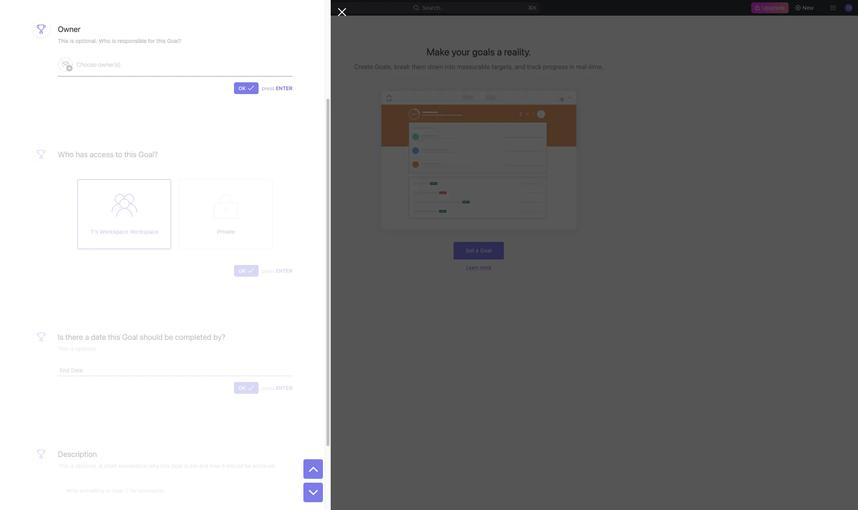 Task type: vqa. For each thing, say whether or not it's contained in the screenshot.
2nd ok button from the top of the page
yes



Task type: locate. For each thing, give the bounding box(es) containing it.
ok button
[[234, 82, 259, 94], [234, 265, 259, 277], [234, 382, 259, 394]]

create goals, break them down into measurable targets, and track progress in real-time.
[[354, 63, 604, 70]]

this right for
[[157, 38, 166, 44]]

owner(s)
[[98, 61, 121, 68]]

0 vertical spatial ok button
[[234, 82, 259, 94]]

3 press from the top
[[262, 385, 275, 391]]

1 vertical spatial this
[[124, 150, 137, 159]]

ok button for is there a date this goal should be completed by?
[[234, 382, 259, 394]]

progress
[[543, 63, 568, 70]]

goals,
[[375, 63, 393, 70]]

this for goal?
[[124, 150, 137, 159]]

1 vertical spatial press enter
[[262, 268, 293, 274]]

ok for is there a date this goal should be completed by?
[[239, 385, 246, 391]]

owner this is optional. who is responsible for this goal?
[[58, 25, 181, 44]]

ok
[[239, 85, 246, 91], [239, 268, 246, 274], [239, 385, 246, 391]]

1 press enter from the top
[[262, 85, 293, 91]]

responsible
[[117, 38, 147, 44]]

1 horizontal spatial goal?
[[167, 38, 181, 44]]

1 horizontal spatial who
[[99, 38, 110, 44]]

1 horizontal spatial a
[[476, 247, 479, 254]]

tree
[[3, 162, 96, 268]]

should
[[140, 332, 163, 341]]

is left responsible
[[112, 38, 116, 44]]

2 vertical spatial ok
[[239, 385, 246, 391]]

choose owner(s)
[[77, 61, 121, 68]]

2 vertical spatial press enter
[[262, 385, 293, 391]]

0 vertical spatial this
[[157, 38, 166, 44]]

2 horizontal spatial this
[[157, 38, 166, 44]]

down
[[428, 63, 443, 70]]

workspace
[[100, 228, 128, 235], [130, 228, 159, 235]]

optional.
[[76, 38, 97, 44]]

this right date
[[108, 332, 120, 341]]

a left date
[[85, 332, 89, 341]]

2 vertical spatial this
[[108, 332, 120, 341]]

⌘k
[[528, 4, 537, 11]]

3 ok button from the top
[[234, 382, 259, 394]]

choose
[[77, 61, 97, 68]]

this right to
[[124, 150, 137, 159]]

0 vertical spatial enter
[[276, 85, 293, 91]]

is right "this"
[[70, 38, 74, 44]]

enter for is there a date this goal should be completed by?
[[276, 385, 293, 391]]

0 horizontal spatial goal?
[[138, 150, 158, 159]]

tree inside sidebar navigation
[[3, 162, 96, 268]]

1 workspace from the left
[[100, 228, 128, 235]]

0 vertical spatial goal
[[480, 247, 492, 254]]

goal left should
[[122, 332, 138, 341]]

1 horizontal spatial this
[[124, 150, 137, 159]]

1 horizontal spatial workspace
[[130, 228, 159, 235]]

0 vertical spatial press
[[262, 85, 275, 91]]

0 vertical spatial press enter
[[262, 85, 293, 91]]

1 vertical spatial goal
[[122, 332, 138, 341]]

enter
[[276, 85, 293, 91], [276, 268, 293, 274], [276, 385, 293, 391]]

0 horizontal spatial goal
[[122, 332, 138, 341]]

0 vertical spatial ok
[[239, 85, 246, 91]]

1 vertical spatial press
[[262, 268, 275, 274]]

t's workspace workspace
[[90, 228, 159, 235]]

0 vertical spatial a
[[497, 46, 502, 57]]

0 horizontal spatial is
[[70, 38, 74, 44]]

t's
[[90, 228, 98, 235]]

press enter
[[262, 85, 293, 91], [262, 268, 293, 274], [262, 385, 293, 391]]

this inside owner this is optional. who is responsible for this goal?
[[157, 38, 166, 44]]

1 horizontal spatial goal
[[480, 247, 492, 254]]

2 vertical spatial ok button
[[234, 382, 259, 394]]

3 ok from the top
[[239, 385, 246, 391]]

them
[[412, 63, 426, 70]]

2 vertical spatial press
[[262, 385, 275, 391]]

is there a date this goal should be completed by?
[[58, 332, 226, 341]]

who right 'optional.'
[[99, 38, 110, 44]]

completed
[[175, 332, 212, 341]]

targets,
[[492, 63, 514, 70]]

2 press from the top
[[262, 268, 275, 274]]

this
[[58, 38, 69, 44]]

1 vertical spatial goal?
[[138, 150, 158, 159]]

goal? right for
[[167, 38, 181, 44]]

press
[[262, 85, 275, 91], [262, 268, 275, 274], [262, 385, 275, 391]]

0 horizontal spatial a
[[85, 332, 89, 341]]

2 press enter from the top
[[262, 268, 293, 274]]

has
[[76, 150, 88, 159]]

1 enter from the top
[[276, 85, 293, 91]]

who
[[99, 38, 110, 44], [58, 150, 74, 159]]

be
[[165, 332, 173, 341]]

goal? right to
[[138, 150, 158, 159]]

track
[[527, 63, 542, 70]]

1 vertical spatial ok button
[[234, 265, 259, 277]]

a
[[497, 46, 502, 57], [476, 247, 479, 254], [85, 332, 89, 341]]

this
[[157, 38, 166, 44], [124, 150, 137, 159], [108, 332, 120, 341]]

dialog
[[0, 0, 347, 510]]

a up targets,
[[497, 46, 502, 57]]

2 workspace from the left
[[130, 228, 159, 235]]

0 vertical spatial goal?
[[167, 38, 181, 44]]

2 ok button from the top
[[234, 265, 259, 277]]

owner
[[58, 25, 81, 34]]

1 vertical spatial enter
[[276, 268, 293, 274]]

2 ok from the top
[[239, 268, 246, 274]]

0 horizontal spatial workspace
[[100, 228, 128, 235]]

2 vertical spatial enter
[[276, 385, 293, 391]]

3 enter from the top
[[276, 385, 293, 391]]

reality.
[[504, 46, 531, 57]]

goal
[[480, 247, 492, 254], [122, 332, 138, 341]]

make
[[427, 46, 450, 57]]

1 horizontal spatial is
[[112, 38, 116, 44]]

measurable
[[457, 63, 490, 70]]

sidebar navigation
[[0, 16, 100, 510]]

is
[[70, 38, 74, 44], [112, 38, 116, 44]]

press enter for who has access to this goal?
[[262, 268, 293, 274]]

goal?
[[167, 38, 181, 44], [138, 150, 158, 159]]

0 vertical spatial who
[[99, 38, 110, 44]]

0 horizontal spatial who
[[58, 150, 74, 159]]

a right set
[[476, 247, 479, 254]]

goal right set
[[480, 247, 492, 254]]

who left the 'has'
[[58, 150, 74, 159]]

1 ok button from the top
[[234, 82, 259, 94]]

this for goal
[[108, 332, 120, 341]]

0 horizontal spatial this
[[108, 332, 120, 341]]

2 enter from the top
[[276, 268, 293, 274]]

1 vertical spatial ok
[[239, 268, 246, 274]]

3 press enter from the top
[[262, 385, 293, 391]]

1 vertical spatial who
[[58, 150, 74, 159]]

ok button for who has access to this goal?
[[234, 265, 259, 277]]



Task type: describe. For each thing, give the bounding box(es) containing it.
time.
[[590, 63, 604, 70]]

press enter for is there a date this goal should be completed by?
[[262, 385, 293, 391]]

goal? inside owner this is optional. who is responsible for this goal?
[[167, 38, 181, 44]]

create
[[354, 63, 373, 70]]

2 is from the left
[[112, 38, 116, 44]]

who inside owner this is optional. who is responsible for this goal?
[[99, 38, 110, 44]]

learn more link
[[467, 264, 492, 270]]

ok for who has access to this goal?
[[239, 268, 246, 274]]

description
[[58, 450, 97, 459]]

real-
[[577, 63, 590, 70]]

press for is there a date this goal should be completed by?
[[262, 385, 275, 391]]

1 vertical spatial a
[[476, 247, 479, 254]]

learn more
[[467, 264, 492, 270]]

2 vertical spatial a
[[85, 332, 89, 341]]

new button
[[792, 2, 819, 14]]

who has access to this goal?
[[58, 150, 158, 159]]

new
[[803, 4, 814, 11]]

by?
[[213, 332, 226, 341]]

private
[[217, 228, 235, 235]]

set a goal
[[466, 247, 492, 254]]

in
[[570, 63, 575, 70]]

enter for who has access to this goal?
[[276, 268, 293, 274]]

upgrade
[[763, 4, 785, 11]]

break
[[394, 63, 410, 70]]

date
[[91, 332, 106, 341]]

access
[[90, 150, 114, 159]]

is
[[58, 332, 64, 341]]

dialog containing owner
[[0, 0, 347, 510]]

press for who has access to this goal?
[[262, 268, 275, 274]]

into
[[445, 63, 456, 70]]

learn
[[467, 264, 479, 270]]

more
[[480, 264, 492, 270]]

1 ok from the top
[[239, 85, 246, 91]]

to
[[116, 150, 122, 159]]

your
[[452, 46, 470, 57]]

upgrade link
[[752, 2, 789, 13]]

make your goals a reality.
[[427, 46, 531, 57]]

2 horizontal spatial a
[[497, 46, 502, 57]]

goals
[[472, 46, 495, 57]]

1 is from the left
[[70, 38, 74, 44]]

set
[[466, 247, 475, 254]]

search...
[[423, 4, 445, 11]]

1 press from the top
[[262, 85, 275, 91]]

there
[[65, 332, 83, 341]]

and
[[515, 63, 526, 70]]

for
[[148, 38, 155, 44]]



